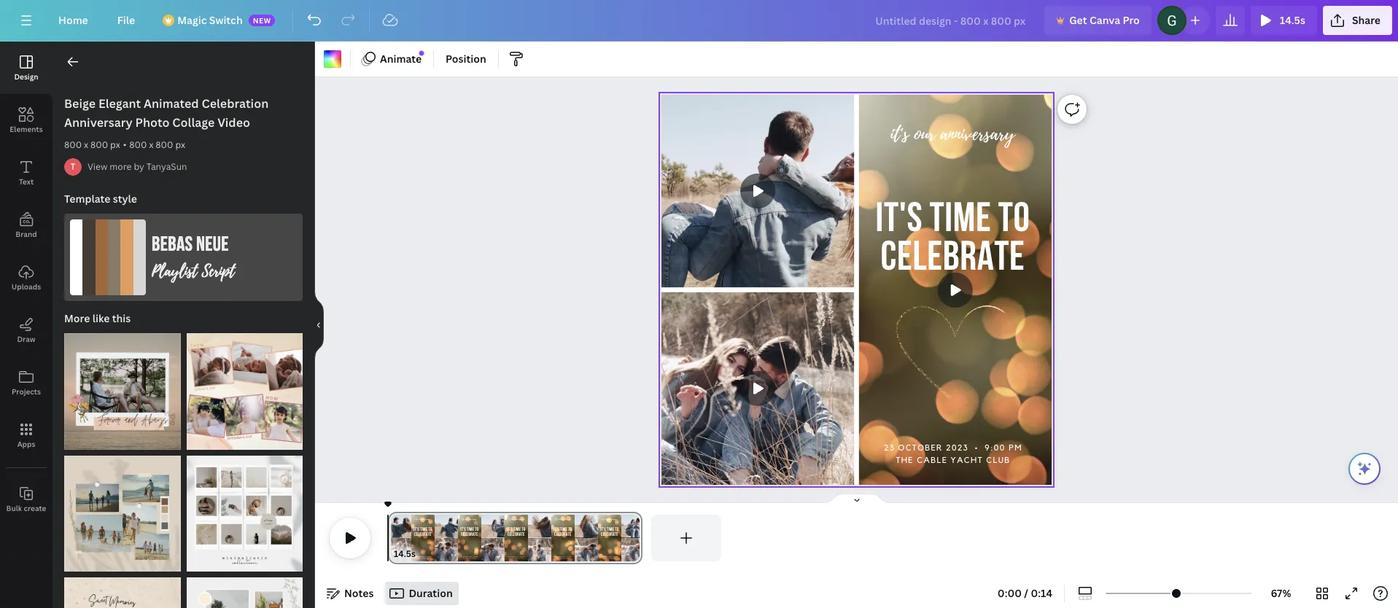 Task type: vqa. For each thing, say whether or not it's contained in the screenshot.
The Jacob Simon icon
no



Task type: locate. For each thing, give the bounding box(es) containing it.
white aesthetic collage video collage image
[[64, 333, 181, 450]]

hide image
[[314, 290, 324, 360]]

of inside minimalistic neutral clean polaroid photo collage new collection animated video 'group'
[[200, 558, 211, 568]]

800 x 800 px down photo
[[129, 139, 185, 151]]

uploads
[[12, 282, 41, 292]]

our
[[914, 120, 935, 148]]

projects
[[12, 387, 41, 397]]

1 vertical spatial of
[[200, 558, 211, 568]]

14.5s inside button
[[1280, 13, 1306, 27]]

1 horizontal spatial 14.5s
[[1280, 13, 1306, 27]]

like
[[92, 311, 110, 325]]

canva assistant image
[[1356, 460, 1373, 478]]

Page title text field
[[422, 547, 428, 562]]

0 horizontal spatial x
[[84, 139, 88, 151]]

file button
[[106, 6, 147, 35]]

1 1 from the top
[[194, 436, 198, 446]]

1 of 2
[[194, 558, 218, 568]]

x down photo
[[149, 139, 153, 151]]

beige brown scrapbook moodboard family vacation video collage image
[[64, 456, 181, 572]]

brown craft paper baby sweet memories video collage group
[[64, 569, 181, 608]]

1 horizontal spatial 14.5s button
[[1251, 6, 1317, 35]]

1 horizontal spatial x
[[149, 139, 153, 151]]

800 x 800 px
[[64, 139, 120, 151], [129, 139, 185, 151]]

800 up tanyasun element
[[64, 139, 82, 151]]

14.5s left page title text box
[[394, 548, 416, 560]]

0 vertical spatial 1
[[194, 436, 198, 446]]

celebrate
[[881, 239, 1025, 281]]

1 left the 3
[[194, 436, 198, 446]]

1 800 x 800 px from the left
[[64, 139, 120, 151]]

of for 2
[[200, 558, 211, 568]]

video
[[218, 115, 250, 131]]

file
[[117, 13, 135, 27]]

67%
[[1271, 586, 1291, 600]]

67% button
[[1258, 582, 1305, 605]]

draw
[[17, 334, 35, 344]]

of inside the pastel peach watercolour then & now family video collage group
[[200, 436, 211, 446]]

white aesthetic collage video collage group
[[64, 325, 181, 450]]

get
[[1069, 13, 1087, 27]]

magic
[[177, 13, 207, 27]]

trimming, end edge slider
[[629, 515, 643, 562]]

it's
[[876, 200, 923, 242]]

0 horizontal spatial px
[[110, 139, 120, 151]]

design button
[[0, 42, 53, 94]]

of left 2
[[200, 558, 211, 568]]

text
[[19, 177, 34, 187]]

collage
[[172, 115, 215, 131]]

the cable yacht club
[[896, 456, 1011, 465]]

template
[[64, 192, 110, 206]]

1 inside minimalistic neutral clean polaroid photo collage new collection animated video 'group'
[[194, 558, 198, 568]]

animated
[[144, 96, 199, 112]]

0:14
[[1031, 586, 1053, 600]]

800
[[64, 139, 82, 151], [90, 139, 108, 151], [129, 139, 147, 151], [156, 139, 173, 151]]

1 of from the top
[[200, 436, 211, 446]]

14.5s button
[[1251, 6, 1317, 35], [394, 547, 416, 562]]

beige elegant animated celebration anniversary photo collage video
[[64, 96, 269, 131]]

home
[[58, 13, 88, 27]]

0 horizontal spatial 800 x 800 px
[[64, 139, 120, 151]]

of left the 3
[[200, 436, 211, 446]]

bulk
[[6, 503, 22, 513]]

px up tanyasun
[[175, 139, 185, 151]]

0 vertical spatial 14.5s button
[[1251, 6, 1317, 35]]

minimalistic neutral clean polaroid photo collage new collection animated video group
[[186, 447, 303, 572]]

photo
[[135, 115, 170, 131]]

time
[[930, 200, 992, 242]]

800 up view more by tanyasun
[[129, 139, 147, 151]]

0 vertical spatial of
[[200, 436, 211, 446]]

2 of from the top
[[200, 558, 211, 568]]

switch
[[209, 13, 243, 27]]

side panel tab list
[[0, 42, 53, 526]]

bulk create button
[[0, 473, 53, 526]]

bulk create
[[6, 503, 46, 513]]

800 up view
[[90, 139, 108, 151]]

2
[[213, 558, 218, 568]]

/
[[1024, 586, 1029, 600]]

0:00 / 0:14
[[998, 586, 1053, 600]]

playlist
[[152, 260, 197, 283]]

1 px from the left
[[110, 139, 120, 151]]

1 horizontal spatial 800 x 800 px
[[129, 139, 185, 151]]

1 vertical spatial 1
[[194, 558, 198, 568]]

2 1 from the top
[[194, 558, 198, 568]]

animate
[[380, 52, 422, 66]]

800 up tanyasun
[[156, 139, 173, 151]]

px
[[110, 139, 120, 151], [175, 139, 185, 151]]

x
[[84, 139, 88, 151], [149, 139, 153, 151]]

elements button
[[0, 94, 53, 147]]

view more by tanyasun button
[[88, 160, 187, 174]]

trimming, start edge slider
[[388, 515, 401, 562]]

apps
[[17, 439, 35, 449]]

1
[[194, 436, 198, 446], [194, 558, 198, 568]]

px up the more
[[110, 139, 120, 151]]

design
[[14, 71, 38, 82]]

14.5s
[[1280, 13, 1306, 27], [394, 548, 416, 560]]

pastel peach watercolour then & now family video collage group
[[186, 325, 303, 450]]

by
[[134, 160, 144, 173]]

more
[[110, 160, 132, 173]]

4 800 from the left
[[156, 139, 173, 151]]

brand button
[[0, 199, 53, 252]]

projects button
[[0, 357, 53, 409]]

duration
[[409, 586, 453, 600]]

script
[[202, 260, 235, 283]]

1 vertical spatial 14.5s
[[394, 548, 416, 560]]

0 horizontal spatial 14.5s button
[[394, 547, 416, 562]]

animate button
[[357, 47, 427, 71]]

1 inside the pastel peach watercolour then & now family video collage group
[[194, 436, 198, 446]]

bebas neue playlist script
[[152, 236, 235, 283]]

1 horizontal spatial px
[[175, 139, 185, 151]]

anniversary
[[940, 120, 1015, 148]]

14.5s left share dropdown button
[[1280, 13, 1306, 27]]

brand
[[16, 229, 37, 239]]

0 vertical spatial 14.5s
[[1280, 13, 1306, 27]]

create
[[24, 503, 46, 513]]

1 left 2
[[194, 558, 198, 568]]

text button
[[0, 147, 53, 199]]

style
[[113, 192, 137, 206]]

x up view
[[84, 139, 88, 151]]

celebration
[[202, 96, 269, 112]]

to
[[998, 200, 1030, 242]]

of
[[200, 436, 211, 446], [200, 558, 211, 568]]

home link
[[47, 6, 100, 35]]

2 x from the left
[[149, 139, 153, 151]]

2 800 from the left
[[90, 139, 108, 151]]

800 x 800 px up view
[[64, 139, 120, 151]]

1 800 from the left
[[64, 139, 82, 151]]



Task type: describe. For each thing, give the bounding box(es) containing it.
new image
[[419, 51, 424, 56]]

draw button
[[0, 304, 53, 357]]

main menu bar
[[0, 0, 1398, 42]]

3 800 from the left
[[129, 139, 147, 151]]

2 px from the left
[[175, 139, 185, 151]]

brown craft paper baby sweet memories video collage image
[[64, 578, 181, 608]]

get canva pro
[[1069, 13, 1140, 27]]

Design title text field
[[864, 6, 1039, 35]]

uploads button
[[0, 252, 53, 304]]

1 for 1 of 2
[[194, 558, 198, 568]]

it's
[[891, 120, 909, 148]]

23 october 2023  •  9:00 pm the cable yacht club
[[884, 444, 1023, 465]]

position
[[446, 52, 486, 66]]

more
[[64, 311, 90, 325]]

0 horizontal spatial 14.5s
[[394, 548, 416, 560]]

3
[[213, 436, 218, 446]]

pro
[[1123, 13, 1140, 27]]

anniversary
[[64, 115, 133, 131]]

2 800 x 800 px from the left
[[129, 139, 185, 151]]

beige
[[64, 96, 96, 112]]

it's time to celebrate
[[876, 200, 1030, 281]]

of for 3
[[200, 436, 211, 446]]

share
[[1352, 13, 1381, 27]]

notes button
[[321, 582, 380, 605]]

1 vertical spatial 14.5s button
[[394, 547, 416, 562]]

fading sparkler heart image
[[887, 299, 1018, 409]]

neue
[[196, 236, 229, 256]]

tanyasun element
[[64, 158, 82, 176]]

template style
[[64, 192, 137, 206]]

get canva pro button
[[1045, 6, 1152, 35]]

position button
[[440, 47, 492, 71]]

magic switch
[[177, 13, 243, 27]]

share button
[[1323, 6, 1392, 35]]

•  9:00 pm
[[975, 444, 1023, 452]]

hide pages image
[[822, 493, 892, 505]]

brown and green boho interiors mood board video collage image
[[186, 578, 303, 608]]

1 for 1 of 3
[[194, 436, 198, 446]]

brown and green boho interiors mood board video collage group
[[186, 569, 303, 608]]

more like this
[[64, 311, 131, 325]]

view more by tanyasun
[[88, 160, 187, 173]]

#ffffff image
[[324, 50, 341, 68]]

1 x from the left
[[84, 139, 88, 151]]

0:00
[[998, 586, 1022, 600]]

this
[[112, 311, 131, 325]]

view
[[88, 160, 107, 173]]

beige brown scrapbook moodboard family vacation video collage group
[[64, 447, 181, 572]]

elegant
[[98, 96, 141, 112]]

elements
[[10, 124, 43, 134]]

tanyasun
[[146, 160, 187, 173]]

bebas
[[152, 236, 193, 256]]

tanyasun image
[[64, 158, 82, 176]]

apps button
[[0, 409, 53, 462]]

new
[[253, 15, 271, 26]]

duration button
[[385, 582, 459, 605]]

it's our anniversary
[[891, 120, 1015, 148]]

canva
[[1090, 13, 1120, 27]]

notes
[[344, 586, 374, 600]]

1 of 3
[[194, 436, 218, 446]]



